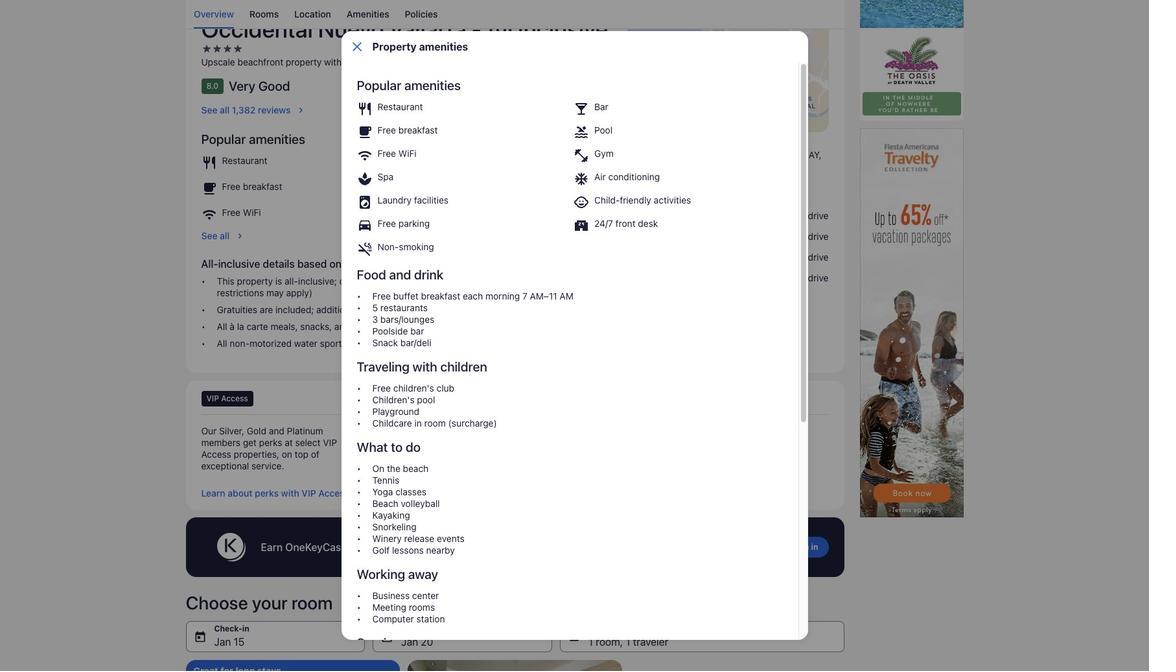 Task type: vqa. For each thing, say whether or not it's contained in the screenshot.
water
yes



Task type: locate. For each thing, give the bounding box(es) containing it.
5 inside "list item"
[[373, 302, 378, 313]]

poolside bar list item
[[357, 326, 783, 337]]

drive for 18 min drive
[[808, 272, 829, 283]]

3 drive from the top
[[808, 252, 829, 263]]

drive down 5 min drive
[[808, 272, 829, 283]]

1 vertical spatial are
[[260, 304, 273, 315]]

0 vertical spatial nuevo
[[318, 15, 384, 43]]

3 min from the top
[[791, 252, 806, 263]]

that
[[559, 541, 578, 553]]

restaurants
[[381, 302, 428, 313]]

1 horizontal spatial gold
[[392, 448, 407, 456]]

1 vertical spatial in
[[415, 418, 422, 429]]

min right 18
[[791, 272, 806, 283]]

beverages up buffet
[[407, 276, 451, 287]]

list
[[186, 0, 845, 29], [628, 210, 829, 307], [201, 276, 612, 349]]

beach volleyball
[[373, 498, 440, 509]]

drink left the extras,
[[514, 428, 535, 439]]

gold up on the beach at the left of the page
[[392, 448, 407, 456]]

child-friendly activities
[[595, 195, 692, 206]]

1 horizontal spatial popular
[[357, 78, 402, 93]]

min up 5 min drive
[[791, 231, 806, 242]]

included inside all non-motorized water sports included "list item"
[[349, 338, 385, 349]]

playground list item
[[357, 406, 783, 418]]

on down at
[[282, 449, 292, 460]]

golf
[[373, 545, 390, 556]]

amenities left - at the left top of the page
[[419, 41, 468, 53]]

group
[[357, 78, 783, 671]]

drink down 'smoking'
[[414, 267, 444, 282]]

all right - at the left top of the page
[[487, 15, 513, 43]]

1 right room, at the right bottom of the page
[[626, 636, 631, 648]]

bars/lounges
[[381, 314, 435, 325]]

beach volleyball list item
[[357, 498, 783, 510]]

popular amenities
[[357, 78, 461, 93], [201, 132, 305, 146]]

1 horizontal spatial included
[[399, 321, 435, 332]]

amenities down medium icon
[[249, 132, 305, 146]]

of down activities
[[674, 210, 683, 221]]

list containing overview
[[186, 0, 845, 29]]

silver right plus at the bottom of page
[[583, 462, 606, 473]]

breakfast,
[[587, 428, 629, 439]]

free inside list item
[[373, 291, 391, 302]]

food
[[368, 276, 387, 287], [475, 428, 494, 439]]

inclusive
[[218, 258, 260, 270]]

business center list item
[[357, 590, 783, 602]]

xsmall image
[[201, 43, 212, 54], [212, 43, 222, 54], [222, 43, 233, 54], [233, 43, 243, 54]]

the up "7" on the top left of page
[[517, 276, 530, 287]]

3 bars/lounges list item
[[357, 314, 783, 326]]

0 vertical spatial of
[[422, 56, 431, 67]]

1 for 1 room, 1 traveler
[[589, 636, 593, 648]]

0 horizontal spatial included
[[349, 338, 385, 349]]

jan left 15
[[214, 636, 231, 648]]

dialog
[[341, 31, 808, 671]]

2 vertical spatial in
[[480, 541, 488, 553]]

room for childcare in room (surcharge)
[[425, 418, 446, 429]]

0 horizontal spatial your
[[252, 592, 288, 613]]

0 horizontal spatial restaurant
[[222, 155, 268, 166]]

pool down the close, go back to stay details. icon
[[344, 56, 363, 67]]

overview
[[194, 8, 234, 19]]

winery release events list item
[[357, 533, 783, 545]]

perks
[[259, 437, 282, 448], [609, 462, 632, 473]]

0 horizontal spatial on
[[282, 449, 292, 460]]

0 horizontal spatial gold
[[247, 425, 267, 436]]

0 vertical spatial food
[[368, 276, 387, 287]]

room left like
[[425, 418, 446, 429]]

0 horizontal spatial in
[[415, 418, 422, 429]]

breakfast
[[399, 125, 438, 136], [243, 181, 282, 192], [421, 291, 461, 302]]

jan left 20
[[402, 636, 418, 648]]

of right "top"
[[311, 449, 320, 460]]

included inside this property is all-inclusive; onsite food and beverages are included in the room price (some restrictions may apply)
[[469, 276, 505, 287]]

1 vertical spatial property
[[237, 276, 273, 287]]

parking
[[399, 218, 430, 229], [643, 428, 674, 439]]

1 vertical spatial 5
[[373, 302, 378, 313]]

1 horizontal spatial banderas
[[685, 210, 725, 221]]

tennis
[[373, 475, 400, 486]]

all à la carte meals, snacks, and beverages included list item
[[201, 321, 612, 333]]

0 vertical spatial silver
[[392, 431, 410, 439]]

access up the silver,
[[221, 394, 248, 403]]

platinum up select
[[287, 425, 323, 436]]

silver
[[392, 431, 410, 439], [583, 462, 606, 473]]

all inside "list item"
[[217, 338, 227, 349]]

buffet
[[394, 291, 419, 302]]

1 vertical spatial gold
[[392, 448, 407, 456]]

1 horizontal spatial is
[[395, 304, 401, 315]]

2 vertical spatial amenities
[[249, 132, 305, 146]]

silver,
[[219, 425, 244, 436]]

4 min from the top
[[791, 272, 806, 283]]

1 vertical spatial free wifi
[[222, 207, 261, 218]]

popular location image
[[628, 210, 651, 226]]

tennis list item
[[357, 475, 783, 486]]

0 vertical spatial the
[[517, 276, 530, 287]]

perks left at
[[259, 437, 282, 448]]

select
[[295, 437, 321, 448]]

is inside this property is all-inclusive; onsite food and beverages are included in the room price (some restrictions may apply)
[[276, 276, 282, 287]]

group containing popular amenities
[[357, 78, 783, 671]]

5 min drive
[[783, 252, 829, 263]]

on inside our silver, gold and platinum members get perks at select vip access properties, on top of exceptional service.
[[282, 449, 292, 460]]

drive for 1 min drive
[[808, 210, 829, 221]]

very good
[[229, 78, 290, 93]]

0 vertical spatial your
[[344, 258, 366, 270]]

in up morning
[[507, 276, 514, 287]]

1 for 1 min drive
[[784, 210, 788, 221]]

0 vertical spatial gold
[[247, 425, 267, 436]]

2 jan from the left
[[402, 636, 418, 648]]

platinum down do
[[392, 465, 420, 473]]

2 vertical spatial breakfast
[[421, 291, 461, 302]]

wifi up inclusive at the left
[[243, 207, 261, 218]]

included down poolside
[[349, 338, 385, 349]]

included up free buffet breakfast each morning 7 am–11 am
[[469, 276, 505, 287]]

2 vertical spatial included
[[349, 338, 385, 349]]

medium image right all
[[235, 231, 245, 241]]

drive
[[808, 210, 829, 221], [808, 231, 829, 242], [808, 252, 829, 263], [808, 272, 829, 283]]

náutico,
[[700, 149, 735, 160]]

2 xsmall image from the left
[[212, 43, 222, 54]]

0 vertical spatial platinum
[[287, 425, 323, 436]]

wifi
[[399, 148, 417, 159], [243, 207, 261, 218]]

club
[[437, 383, 455, 394]]

vallarta
[[389, 15, 467, 43]]

with up children's
[[413, 359, 438, 374]]

0 horizontal spatial are
[[260, 304, 273, 315]]

0 horizontal spatial the
[[387, 463, 401, 474]]

1 min from the top
[[791, 210, 806, 221]]

near
[[383, 56, 402, 67]]

2 horizontal spatial 1
[[784, 210, 788, 221]]

like
[[458, 428, 472, 439]]

1 horizontal spatial 3
[[783, 231, 788, 242]]

5 restaurants list item
[[357, 302, 783, 314]]

1 vertical spatial amenities
[[405, 78, 461, 93]]

0 horizontal spatial popular amenities
[[201, 132, 305, 146]]

free inside list item
[[373, 383, 391, 394]]

1 vertical spatial banderas
[[685, 210, 725, 221]]

15
[[234, 636, 245, 648]]

0 horizontal spatial popular
[[201, 132, 246, 146]]

1 left room, at the right bottom of the page
[[589, 636, 593, 648]]

0 horizontal spatial beverages
[[353, 321, 396, 332]]

in right sign
[[480, 541, 488, 553]]

3 for 3 bars/lounges
[[373, 314, 378, 325]]

earn
[[261, 541, 283, 553]]

2 vertical spatial of
[[311, 449, 320, 460]]

0 vertical spatial parking
[[399, 218, 430, 229]]

close, go back to stay details. image
[[349, 39, 365, 54]]

on left this
[[350, 541, 362, 553]]

details
[[263, 258, 295, 270]]

platinum
[[287, 425, 323, 436], [392, 465, 420, 473]]

and inside this property is all-inclusive; onsite food and beverages are included in the room price (some restrictions may apply)
[[389, 276, 405, 287]]

0 vertical spatial 5
[[783, 252, 788, 263]]

gold up get
[[247, 425, 267, 436]]

bay down activities
[[656, 210, 672, 221]]

onekeycash
[[285, 541, 347, 553]]

room up the am–11
[[533, 276, 554, 287]]

included up bar/deli
[[399, 321, 435, 332]]

release
[[404, 533, 435, 544]]

all-
[[201, 258, 218, 270]]

on the beach
[[373, 463, 429, 474]]

gratuity
[[360, 304, 392, 315]]

1 up 3 min drive
[[784, 210, 788, 221]]

available,
[[522, 462, 561, 473]]

0 horizontal spatial wifi
[[243, 207, 261, 218]]

1 vertical spatial gym
[[433, 207, 452, 218]]

3 inside list item
[[373, 314, 378, 325]]

amenities down property amenities
[[405, 78, 461, 93]]

non-
[[230, 338, 250, 349]]

in inside this property is all-inclusive; onsite food and beverages are included in the room price (some restrictions may apply)
[[507, 276, 514, 287]]

access down members
[[201, 449, 231, 460]]

4 drive from the top
[[808, 272, 829, 283]]

to
[[391, 440, 403, 455]]

pool inside 'list item'
[[417, 394, 435, 405]]

dialog containing popular amenities
[[341, 31, 808, 671]]

meals,
[[271, 321, 298, 332]]

gold
[[247, 425, 267, 436], [392, 448, 407, 456]]

free
[[378, 125, 396, 136], [378, 148, 396, 159], [222, 181, 241, 192], [222, 207, 241, 218], [378, 218, 396, 229], [373, 291, 391, 302], [373, 383, 391, 394]]

3 for 3 min drive
[[783, 231, 788, 242]]

1 horizontal spatial popular amenities
[[357, 78, 461, 93]]

popular amenities down near
[[357, 78, 461, 93]]

2 vertical spatial all
[[217, 338, 227, 349]]

this property is all-inclusive; onsite food and beverages are included in the room price (some restrictions may apply) list item
[[201, 276, 612, 299]]

medium image
[[235, 231, 245, 241], [355, 488, 365, 499]]

free breakfast up spa
[[378, 125, 438, 136]]

0 vertical spatial popular
[[357, 78, 402, 93]]

all for all à la carte meals, snacks, and beverages included
[[217, 321, 227, 332]]

the up 'tennis' at the left of page
[[387, 463, 401, 474]]

deluxe room, ocean view | free minibar, in-room safe, iron/ironing board, free rollaway beds image
[[408, 660, 623, 671]]

3 up poolside
[[373, 314, 378, 325]]

5 up poolside
[[373, 302, 378, 313]]

golf lessons nearby list item
[[357, 545, 783, 556]]

are down may
[[260, 304, 273, 315]]

5 for 5 min drive
[[783, 252, 788, 263]]

0 horizontal spatial jan
[[214, 636, 231, 648]]

on
[[330, 258, 342, 270], [282, 449, 292, 460], [350, 541, 362, 553]]

vip access
[[207, 394, 248, 403]]

5 inside 'list'
[[783, 252, 788, 263]]

0 horizontal spatial vip
[[207, 394, 219, 403]]

sign
[[457, 541, 477, 553]]

in left a
[[415, 418, 422, 429]]

1 horizontal spatial food
[[475, 428, 494, 439]]

banderas
[[433, 56, 473, 67], [685, 210, 725, 221]]

meeting rooms list item
[[357, 602, 783, 614]]

winery
[[373, 533, 402, 544]]

jan for jan 15
[[214, 636, 231, 648]]

1 horizontal spatial 1
[[626, 636, 631, 648]]

24/7
[[595, 218, 613, 229]]

in inside childcare in room (surcharge) list item
[[415, 418, 422, 429]]

gesture
[[522, 304, 554, 315]]

villa
[[762, 137, 779, 148]]

the
[[517, 276, 530, 287], [387, 463, 401, 474]]

gratuities are included; additional gratuity is a discretionary and optional gesture list item
[[201, 304, 612, 316]]

0 horizontal spatial pool
[[344, 56, 363, 67]]

silver up to
[[392, 431, 410, 439]]

a
[[404, 304, 409, 315]]

popular down 8.0
[[201, 132, 246, 146]]

beverages inside this property is all-inclusive; onsite food and beverages are included in the room price (some restrictions may apply)
[[407, 276, 451, 287]]

vip right select
[[323, 437, 337, 448]]

0 vertical spatial free wifi
[[378, 148, 417, 159]]

breakfast inside list item
[[421, 291, 461, 302]]

7
[[523, 291, 528, 302]]

1 horizontal spatial the
[[517, 276, 530, 287]]

food right like
[[475, 428, 494, 439]]

gym down facilities at the left of page
[[433, 207, 452, 218]]

beverages down gratuity
[[353, 321, 396, 332]]

front
[[616, 218, 636, 229]]

services
[[357, 636, 407, 651]]

0 horizontal spatial free wifi
[[222, 207, 261, 218]]

vip up the our
[[207, 394, 219, 403]]

rooms
[[409, 602, 435, 613]]

of down property amenities
[[422, 56, 431, 67]]

1 vertical spatial free breakfast
[[222, 181, 282, 192]]

bar/deli
[[401, 337, 432, 348]]

list containing bay of banderas
[[628, 210, 829, 307]]

1 horizontal spatial pool
[[417, 394, 435, 405]]

facilities
[[414, 195, 449, 206]]

your up onsite
[[344, 258, 366, 270]]

1 horizontal spatial room
[[425, 418, 446, 429]]

gratuities are included; additional gratuity is a discretionary and optional gesture
[[217, 304, 554, 315]]

sports
[[320, 338, 347, 349]]

0 horizontal spatial free breakfast
[[222, 181, 282, 192]]

1 horizontal spatial restaurant
[[378, 101, 423, 112]]

desk
[[638, 218, 659, 229]]

bay down property amenities
[[404, 56, 420, 67]]

0 vertical spatial perks
[[259, 437, 282, 448]]

drive down 3 min drive
[[808, 252, 829, 263]]

1 drive from the top
[[808, 210, 829, 221]]

63732
[[628, 161, 655, 172]]

paseo de los cocoteros no 18, villa 8 fraccionamiento náutico, nuevo vallarta, nay, 63732
[[628, 137, 822, 172]]

free children's club
[[373, 383, 455, 394]]

on the beach list item
[[357, 463, 783, 475]]

1 horizontal spatial your
[[344, 258, 366, 270]]

nuevo up upscale beachfront property with pool bar, near bay of banderas
[[318, 15, 384, 43]]

5 up 18
[[783, 252, 788, 263]]

0 vertical spatial beverages
[[407, 276, 451, 287]]

and inside our silver, gold and platinum members get perks at select vip access properties, on top of exceptional service.
[[269, 425, 285, 436]]

jan 15
[[214, 636, 245, 648]]

parking down laundry facilities on the left top of page
[[399, 218, 430, 229]]

drive for 5 min drive
[[808, 252, 829, 263]]

1 horizontal spatial silver
[[583, 462, 606, 473]]

room up jan 15 button
[[292, 592, 333, 613]]

is left a
[[395, 304, 401, 315]]

of inside our silver, gold and platinum members get perks at select vip access properties, on top of exceptional service.
[[311, 449, 320, 460]]

room for choose your room
[[292, 592, 333, 613]]

stay
[[385, 541, 405, 553]]

am–11
[[530, 291, 558, 302]]

0 horizontal spatial 1
[[589, 636, 593, 648]]

drive down 1 min drive
[[808, 231, 829, 242]]

1 vertical spatial wifi
[[243, 207, 261, 218]]

with left bar,
[[324, 56, 342, 67]]

2 horizontal spatial included
[[469, 276, 505, 287]]

kayaking list item
[[357, 510, 783, 521]]

1 jan from the left
[[214, 636, 231, 648]]

popular amenities down very good element in the top left of the page
[[201, 132, 305, 146]]

0 vertical spatial drink
[[414, 267, 444, 282]]

banderas inside 'list'
[[685, 210, 725, 221]]

18
[[779, 272, 788, 283]]

included;
[[276, 304, 314, 315]]

computer station
[[373, 614, 445, 625]]

is up may
[[276, 276, 282, 287]]

price
[[557, 276, 578, 287]]

parking right or
[[643, 428, 674, 439]]

3 xsmall image from the left
[[222, 43, 233, 54]]

1 horizontal spatial parking
[[643, 428, 674, 439]]

perks down breakfast,
[[609, 462, 632, 473]]

1 horizontal spatial bay
[[656, 210, 672, 221]]

free breakfast up all
[[222, 181, 282, 192]]

your up jan 15 button
[[252, 592, 288, 613]]

of
[[422, 56, 431, 67], [674, 210, 683, 221], [311, 449, 320, 460]]

our
[[201, 425, 217, 436]]

free wifi up all
[[222, 207, 261, 218]]

jan for jan 20
[[402, 636, 418, 648]]

medium image left yoga
[[355, 488, 365, 499]]

all left à
[[217, 321, 227, 332]]

drive up 3 min drive
[[808, 210, 829, 221]]

on right based
[[330, 258, 342, 270]]

2 min from the top
[[791, 231, 806, 242]]

min up 3 min drive
[[791, 210, 806, 221]]

5 restaurants
[[373, 302, 428, 313]]

free wifi up spa
[[378, 148, 417, 159]]

when
[[497, 462, 519, 473], [408, 541, 434, 553]]

gym down pool
[[595, 148, 614, 159]]

popular down bar,
[[357, 78, 402, 93]]

property up the good on the top of page
[[286, 56, 322, 67]]

0 vertical spatial when
[[497, 462, 519, 473]]

2 horizontal spatial on
[[350, 541, 362, 553]]

min for 3
[[791, 231, 806, 242]]

do
[[406, 440, 421, 455]]

a perk like food and drink extras, free breakfast, or parking credits
[[428, 428, 705, 439]]

3 inside 'list'
[[783, 231, 788, 242]]

0 horizontal spatial nuevo
[[318, 15, 384, 43]]

childcare in room (surcharge) list item
[[357, 418, 783, 429]]

are up 'each'
[[453, 276, 466, 287]]

room inside list item
[[425, 418, 446, 429]]

property
[[286, 56, 322, 67], [237, 276, 273, 287]]

inclusive;
[[298, 276, 337, 287]]

1 vertical spatial food
[[475, 428, 494, 439]]

all inside list item
[[217, 321, 227, 332]]

food down search
[[368, 276, 387, 287]]

banderas down activities
[[685, 210, 725, 221]]

wifi up laundry facilities on the left top of page
[[399, 148, 417, 159]]

meeting rooms
[[373, 602, 435, 613]]

0 vertical spatial wifi
[[399, 148, 417, 159]]

1 horizontal spatial free breakfast
[[378, 125, 438, 136]]

0 vertical spatial is
[[276, 276, 282, 287]]

nuevo down 18,
[[737, 149, 764, 160]]

1 vertical spatial medium image
[[355, 488, 365, 499]]

are
[[453, 276, 466, 287], [260, 304, 273, 315]]

banderas down property amenities
[[433, 56, 473, 67]]

min up 18 min drive
[[791, 252, 806, 263]]

2 drive from the top
[[808, 231, 829, 242]]

3 up 5 min drive
[[783, 231, 788, 242]]

get
[[243, 437, 257, 448]]

popular
[[357, 78, 402, 93], [201, 132, 246, 146]]

pool down children's
[[417, 394, 435, 405]]

0 vertical spatial are
[[453, 276, 466, 287]]

this
[[217, 276, 235, 287]]

1 vertical spatial included
[[399, 321, 435, 332]]

all left the non- at the bottom of the page
[[217, 338, 227, 349]]

property up restrictions
[[237, 276, 273, 287]]

pool
[[595, 125, 613, 136]]

0 horizontal spatial 5
[[373, 302, 378, 313]]



Task type: describe. For each thing, give the bounding box(es) containing it.
very
[[229, 78, 256, 93]]

1 horizontal spatial when
[[497, 462, 519, 473]]

water
[[294, 338, 318, 349]]

non-smoking
[[378, 241, 434, 252]]

included inside 'all à la carte meals, snacks, and beverages included' list item
[[399, 321, 435, 332]]

1 vertical spatial the
[[387, 463, 401, 474]]

1 horizontal spatial in
[[480, 541, 488, 553]]

property amenities
[[373, 41, 468, 53]]

group inside 'dialog'
[[357, 78, 783, 671]]

smoking
[[399, 241, 434, 252]]

medium image
[[296, 105, 306, 115]]

poolside
[[373, 326, 408, 337]]

0 vertical spatial restaurant
[[378, 101, 423, 112]]

free parking
[[378, 218, 430, 229]]

0 vertical spatial all
[[487, 15, 513, 43]]

see all
[[201, 230, 230, 241]]

1 vertical spatial with
[[413, 359, 438, 374]]

gold inside our silver, gold and platinum members get perks at select vip access properties, on top of exceptional service.
[[247, 425, 267, 436]]

1 xsmall image from the left
[[201, 43, 212, 54]]

extras,
[[538, 428, 566, 439]]

1 room, 1 traveler
[[589, 636, 669, 648]]

free wifi inside group
[[378, 148, 417, 159]]

0 horizontal spatial gym
[[433, 207, 452, 218]]

medium image inside see all button
[[235, 231, 245, 241]]

golf lessons nearby
[[373, 545, 455, 556]]

20
[[421, 636, 433, 648]]

childcare
[[373, 418, 412, 429]]

food
[[357, 267, 386, 282]]

property inside this property is all-inclusive; onsite food and beverages are included in the room price (some restrictions may apply)
[[237, 276, 273, 287]]

0 horizontal spatial when
[[408, 541, 434, 553]]

no
[[733, 137, 745, 148]]

property
[[373, 41, 417, 53]]

meeting
[[373, 602, 407, 613]]

1 vertical spatial restaurant
[[222, 155, 268, 166]]

choose your room
[[186, 592, 333, 613]]

18 min drive
[[779, 272, 829, 283]]

cocoteros
[[687, 137, 730, 148]]

snack bar/deli list item
[[357, 337, 783, 349]]

working
[[357, 567, 405, 582]]

upscale
[[201, 56, 235, 67]]

members
[[201, 437, 241, 448]]

2 vertical spatial on
[[350, 541, 362, 553]]

children's pool list item
[[357, 394, 783, 406]]

beachfront
[[238, 56, 284, 67]]

0 horizontal spatial with
[[324, 56, 342, 67]]

paseo
[[628, 137, 653, 148]]

(surcharge)
[[449, 418, 497, 429]]

1 horizontal spatial wifi
[[399, 148, 417, 159]]

access inside our silver, gold and platinum members get perks at select vip access properties, on top of exceptional service.
[[201, 449, 231, 460]]

the inside this property is all-inclusive; onsite food and beverages are included in the room price (some restrictions may apply)
[[517, 276, 530, 287]]

1 vertical spatial your
[[252, 592, 288, 613]]

room
[[428, 462, 452, 473]]

children
[[441, 359, 488, 374]]

4 xsmall image from the left
[[233, 43, 243, 54]]

what
[[357, 440, 388, 455]]

room inside this property is all-inclusive; onsite food and beverages are included in the room price (some restrictions may apply)
[[533, 276, 554, 287]]

lessons
[[392, 545, 424, 556]]

bay of banderas
[[656, 210, 725, 221]]

0 horizontal spatial silver
[[392, 431, 410, 439]]

bay inside 'list'
[[656, 210, 672, 221]]

perks inside our silver, gold and platinum members get perks at select vip access properties, on top of exceptional service.
[[259, 437, 282, 448]]

vip inside our silver, gold and platinum members get perks at select vip access properties, on top of exceptional service.
[[323, 437, 337, 448]]

spa
[[378, 171, 394, 182]]

choose
[[186, 592, 248, 613]]

based
[[298, 258, 327, 270]]

upscale beachfront property with pool bar, near bay of banderas
[[201, 56, 473, 67]]

free children's club list item
[[357, 383, 783, 394]]

0 horizontal spatial drink
[[414, 267, 444, 282]]

apply)
[[286, 287, 313, 298]]

1 vertical spatial perks
[[609, 462, 632, 473]]

1 horizontal spatial platinum
[[392, 465, 420, 473]]

very good element
[[229, 78, 290, 94]]

drive for 3 min drive
[[808, 231, 829, 242]]

friendly
[[620, 195, 652, 206]]

1 vertical spatial is
[[395, 304, 401, 315]]

room upgrades when available, plus silver perks
[[428, 462, 632, 473]]

additional
[[317, 304, 357, 315]]

computer station list item
[[357, 614, 783, 625]]

rooms
[[249, 8, 279, 19]]

min for 1
[[791, 210, 806, 221]]

business center
[[373, 590, 439, 601]]

min for 18
[[791, 272, 806, 283]]

all non-motorized water sports included list item
[[201, 338, 612, 349]]

snorkeling
[[373, 521, 417, 532]]

policies link
[[405, 0, 438, 29]]

0 vertical spatial vip
[[207, 394, 219, 403]]

all for all non-motorized water sports included
[[217, 338, 227, 349]]

food inside this property is all-inclusive; onsite food and beverages are included in the room price (some restrictions may apply)
[[368, 276, 387, 287]]

map image
[[628, 19, 829, 132]]

3 min drive
[[783, 231, 829, 242]]

1 horizontal spatial on
[[330, 258, 342, 270]]

0 vertical spatial free breakfast
[[378, 125, 438, 136]]

are inside this property is all-inclusive; onsite food and beverages are included in the room price (some restrictions may apply)
[[453, 276, 466, 287]]

free buffet breakfast each morning 7 am–11 am list item
[[357, 291, 783, 302]]

0 vertical spatial bay
[[404, 56, 420, 67]]

you
[[437, 541, 454, 553]]

children's
[[394, 383, 434, 394]]

2 horizontal spatial of
[[674, 210, 683, 221]]

at
[[285, 437, 293, 448]]

platinum inside our silver, gold and platinum members get perks at select vip access properties, on top of exceptional service.
[[287, 425, 323, 436]]

0 horizontal spatial banderas
[[433, 56, 473, 67]]

5 for 5 restaurants
[[373, 302, 378, 313]]

popular inside group
[[357, 78, 402, 93]]

la
[[237, 321, 244, 332]]

deluxe room | free minibar, in-room safe, iron/ironing board, free rollaway beds image
[[186, 660, 400, 671]]

0 vertical spatial popular amenities
[[357, 78, 461, 93]]

0 horizontal spatial parking
[[399, 218, 430, 229]]

1 vertical spatial parking
[[643, 428, 674, 439]]

snorkeling list item
[[357, 521, 783, 533]]

1 horizontal spatial drink
[[514, 428, 535, 439]]

location link
[[294, 0, 331, 29]]

children's
[[373, 394, 415, 405]]

easy!
[[581, 541, 606, 553]]

laundry
[[378, 195, 412, 206]]

carte
[[247, 321, 268, 332]]

1 horizontal spatial gym
[[595, 148, 614, 159]]

1 vertical spatial beverages
[[353, 321, 396, 332]]

discretionary
[[411, 304, 466, 315]]

1 horizontal spatial medium image
[[355, 488, 365, 499]]

list containing this property is all-inclusive; onsite food and beverages are included in the room price (some restrictions may apply)
[[201, 276, 612, 349]]

food and drink
[[357, 267, 444, 282]]

kayaking
[[373, 510, 410, 521]]

it's
[[541, 541, 556, 553]]

plus
[[563, 462, 581, 473]]

1 vertical spatial breakfast
[[243, 181, 282, 192]]

8
[[781, 137, 787, 148]]

snack
[[373, 337, 398, 348]]

0 vertical spatial pool
[[344, 56, 363, 67]]

1 horizontal spatial property
[[286, 56, 322, 67]]

inclusive
[[518, 15, 608, 43]]

yoga classes list item
[[357, 486, 783, 498]]

overview link
[[194, 0, 234, 29]]

min for 5
[[791, 252, 806, 263]]

all non-motorized water sports included
[[217, 338, 385, 349]]

0 vertical spatial amenities
[[419, 41, 468, 53]]

0 vertical spatial access
[[221, 394, 248, 403]]

child-
[[595, 195, 620, 206]]

service.
[[252, 460, 284, 471]]

24/7 front desk
[[595, 218, 659, 229]]

fraccionamiento
[[628, 149, 697, 160]]

1 vertical spatial popular
[[201, 132, 246, 146]]

what to do
[[357, 440, 421, 455]]

1 horizontal spatial of
[[422, 56, 431, 67]]

all
[[220, 230, 230, 241]]

all-
[[285, 276, 298, 287]]

business
[[373, 590, 410, 601]]

à
[[230, 321, 235, 332]]

free buffet breakfast each morning 7 am–11 am
[[373, 291, 574, 302]]

nuevo inside paseo de los cocoteros no 18, villa 8 fraccionamiento náutico, nuevo vallarta, nay, 63732
[[737, 149, 764, 160]]

0 vertical spatial breakfast
[[399, 125, 438, 136]]

our silver, gold and platinum members get perks at select vip access properties, on top of exceptional service.
[[201, 425, 337, 471]]



